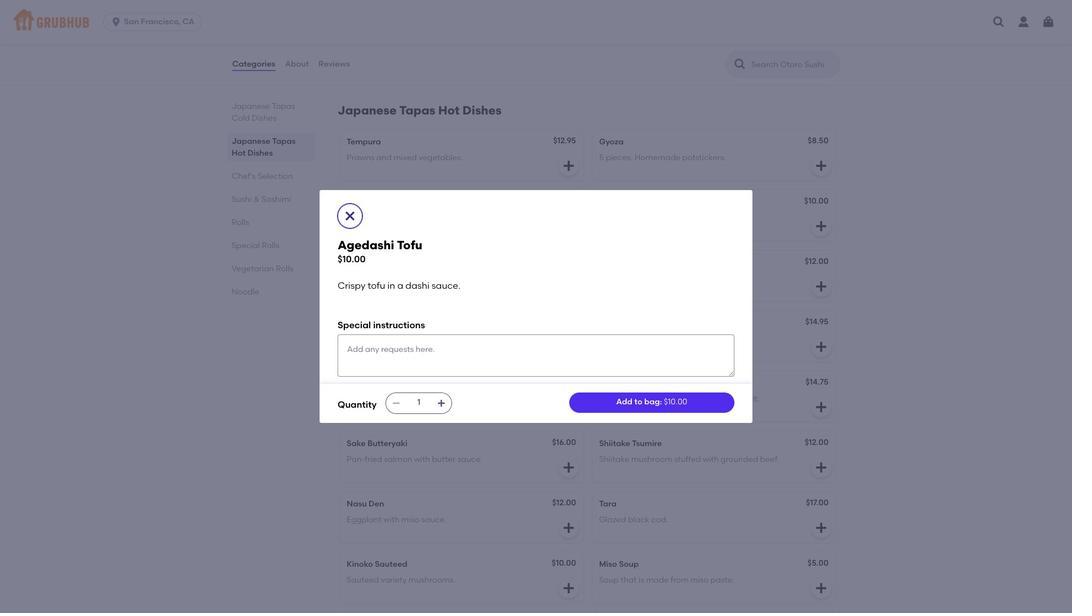 Task type: vqa. For each thing, say whether or not it's contained in the screenshot.
the middle respect
no



Task type: locate. For each thing, give the bounding box(es) containing it.
$12.95
[[554, 136, 576, 145]]

saba up add
[[600, 378, 620, 388]]

miso
[[433, 394, 451, 404], [402, 515, 420, 525], [691, 575, 709, 585]]

0 horizontal spatial pieces.
[[353, 213, 380, 223]]

japanese down tori karaage
[[347, 274, 385, 283]]

1 horizontal spatial pieces.
[[606, 153, 633, 163]]

butteryaki
[[368, 439, 408, 448]]

special for special rolls
[[232, 241, 260, 250]]

1 horizontal spatial miso
[[600, 559, 617, 569]]

1 horizontal spatial saba
[[600, 378, 620, 388]]

mackerel down saba miso on the left of page
[[347, 394, 382, 404]]

gyoza right vegetables
[[392, 197, 417, 207]]

japanese up cold
[[232, 102, 270, 111]]

5 pieces. homemade potstickers. for gyoza
[[600, 153, 726, 163]]

special for special instructions
[[338, 320, 371, 331]]

with left 'sea'
[[711, 394, 727, 404]]

1 horizontal spatial $14.75
[[806, 377, 829, 387]]

hot up chef's
[[232, 148, 246, 158]]

with down hamachi carpaccio
[[375, 53, 391, 62]]

homemade for gyoza
[[635, 153, 681, 163]]

simmered for miso
[[384, 394, 422, 404]]

5 pieces. homemade potstickers.
[[600, 153, 726, 163], [347, 213, 474, 223]]

rolls up vegetarian rolls
[[262, 241, 280, 250]]

0 horizontal spatial 5 pieces. homemade potstickers.
[[347, 213, 474, 223]]

0 horizontal spatial japanese tapas hot dishes
[[232, 136, 296, 158]]

1 vertical spatial homemade
[[382, 213, 428, 223]]

japanese tapas hot dishes up mixed
[[338, 103, 502, 117]]

is
[[639, 575, 645, 585]]

1 vertical spatial agedashi
[[338, 238, 395, 252]]

stuffed
[[675, 455, 701, 464]]

$8.50 for vegetables gyoza
[[556, 196, 576, 206]]

tapas up mixed
[[399, 103, 436, 117]]

0 vertical spatial shiitake
[[600, 439, 631, 448]]

selection
[[258, 171, 293, 181]]

hamachi carpaccio
[[347, 37, 426, 46]]

2 vertical spatial $12.00
[[553, 498, 576, 508]]

to
[[635, 397, 643, 407]]

1 simmered from the left
[[384, 394, 422, 404]]

japanese tapas hot dishes up chef's selection
[[232, 136, 296, 158]]

1 $14.75 from the left
[[553, 377, 576, 387]]

0 horizontal spatial gyoza
[[392, 197, 417, 207]]

san francisco, ca
[[124, 17, 195, 27]]

1 vertical spatial 5 pieces. homemade potstickers.
[[347, 213, 474, 223]]

tofu for agedashi tofu $10.00
[[397, 238, 423, 252]]

0 vertical spatial sauteed
[[375, 559, 408, 569]]

svg image inside san francisco, ca button
[[111, 16, 122, 28]]

mackerel for shioyaki
[[600, 394, 634, 404]]

1 horizontal spatial soup
[[619, 559, 639, 569]]

2 horizontal spatial in
[[677, 394, 683, 404]]

0 horizontal spatial tofu
[[397, 238, 423, 252]]

1 horizontal spatial simmered
[[636, 394, 675, 404]]

tofu inside agedashi tofu $10.00
[[397, 238, 423, 252]]

0 vertical spatial miso
[[433, 394, 451, 404]]

1 vertical spatial sauteed
[[347, 575, 379, 585]]

2 horizontal spatial miso
[[691, 575, 709, 585]]

svg image for braised pork belly.
[[562, 340, 576, 354]]

0 horizontal spatial soup
[[600, 575, 619, 585]]

agedashi tofu $10.00
[[338, 238, 423, 265]]

1 horizontal spatial fried
[[407, 274, 424, 283]]

in for miso
[[424, 394, 431, 404]]

0 horizontal spatial mackerel
[[347, 394, 382, 404]]

1 vertical spatial shiitake
[[600, 455, 630, 464]]

shiitake down shiitake tsumire at the bottom of page
[[600, 455, 630, 464]]

1 shiitake from the top
[[600, 439, 631, 448]]

pieces. down vegetables
[[353, 213, 380, 223]]

5 for vegetables gyoza
[[347, 213, 352, 223]]

0 vertical spatial 5
[[600, 153, 604, 163]]

and
[[377, 153, 392, 163]]

simmered down shioyaki
[[636, 394, 675, 404]]

with left butter
[[414, 455, 430, 464]]

1 vertical spatial gyoza
[[392, 197, 417, 207]]

$10.00
[[805, 196, 829, 206], [338, 254, 366, 265], [664, 397, 688, 407], [552, 558, 576, 568]]

shiitake mushroom stuffed with grounded beef.
[[600, 455, 780, 464]]

homemade up the agedashi tofu
[[635, 153, 681, 163]]

variety
[[381, 575, 407, 585]]

svg image inside main navigation navigation
[[993, 15, 1006, 29]]

1 horizontal spatial japanese tapas hot dishes
[[338, 103, 502, 117]]

special up vegetarian
[[232, 241, 260, 250]]

japanese inside japanese tapas cold dishes
[[232, 102, 270, 111]]

dishes inside japanese tapas cold dishes
[[252, 113, 277, 123]]

miso up 'quantity'
[[369, 378, 387, 388]]

1 horizontal spatial special
[[338, 320, 371, 331]]

tapas inside japanese tapas cold dishes
[[272, 102, 295, 111]]

japanese style fried chicken.
[[347, 274, 457, 283]]

with
[[375, 53, 391, 62], [711, 394, 727, 404], [414, 455, 430, 464], [703, 455, 719, 464], [384, 515, 400, 525]]

1 horizontal spatial in
[[424, 394, 431, 404]]

1 vertical spatial potstickers.
[[430, 213, 474, 223]]

fried right a
[[407, 274, 424, 283]]

$14.95 button
[[593, 311, 836, 361]]

kinoko sauteed
[[347, 559, 408, 569]]

1 horizontal spatial $8.50
[[808, 136, 829, 145]]

0 vertical spatial special
[[232, 241, 260, 250]]

mixed
[[394, 153, 417, 163]]

sauteed
[[375, 559, 408, 569], [347, 575, 379, 585]]

nasu den
[[347, 499, 384, 509]]

1 vertical spatial 5
[[347, 213, 352, 223]]

dishes
[[463, 103, 502, 117], [252, 113, 277, 123], [248, 148, 273, 158]]

0 vertical spatial fried
[[407, 274, 424, 283]]

1 horizontal spatial homemade
[[635, 153, 681, 163]]

1 vertical spatial tofu
[[397, 238, 423, 252]]

soup down miso soup at the bottom of page
[[600, 575, 619, 585]]

2 simmered from the left
[[636, 394, 675, 404]]

$14.75
[[553, 377, 576, 387], [806, 377, 829, 387]]

1 horizontal spatial agedashi
[[600, 197, 636, 207]]

0 vertical spatial hot
[[438, 103, 460, 117]]

0 horizontal spatial special
[[232, 241, 260, 250]]

1 mackerel from the left
[[347, 394, 382, 404]]

served with truffle oil.
[[347, 53, 428, 62]]

homemade
[[635, 153, 681, 163], [382, 213, 428, 223]]

hot up vegetables.
[[438, 103, 460, 117]]

categories button
[[232, 44, 276, 85]]

0 vertical spatial soup
[[619, 559, 639, 569]]

0 vertical spatial 5 pieces. homemade potstickers.
[[600, 153, 726, 163]]

1 vertical spatial japanese tapas hot dishes
[[232, 136, 296, 158]]

miso right from at the right bottom
[[691, 575, 709, 585]]

tapas
[[272, 102, 295, 111], [399, 103, 436, 117], [272, 136, 296, 146]]

0 horizontal spatial miso
[[369, 378, 387, 388]]

bag:
[[645, 397, 662, 407]]

1 horizontal spatial 5 pieces. homemade potstickers.
[[600, 153, 726, 163]]

0 vertical spatial potstickers.
[[683, 153, 726, 163]]

2 shiitake from the top
[[600, 455, 630, 464]]

1 vertical spatial miso
[[600, 559, 617, 569]]

0 horizontal spatial saba
[[347, 378, 367, 388]]

add
[[617, 397, 633, 407]]

1 vertical spatial fried
[[365, 455, 382, 464]]

0 vertical spatial japanese tapas hot dishes
[[338, 103, 502, 117]]

simmered down saba miso on the left of page
[[384, 394, 422, 404]]

pieces. for vegetables gyoza
[[353, 213, 380, 223]]

soup
[[619, 559, 639, 569], [600, 575, 619, 585]]

in
[[388, 280, 395, 291], [424, 394, 431, 404], [677, 394, 683, 404]]

1 vertical spatial rolls
[[262, 241, 280, 250]]

tapas down about button
[[272, 102, 295, 111]]

simmered
[[384, 394, 422, 404], [636, 394, 675, 404]]

1 vertical spatial soup
[[600, 575, 619, 585]]

1 vertical spatial $12.00
[[805, 438, 829, 447]]

0 vertical spatial rolls
[[232, 218, 249, 227]]

0 horizontal spatial hot
[[232, 148, 246, 158]]

0 vertical spatial homemade
[[635, 153, 681, 163]]

5 pieces. homemade potstickers. for vegetables gyoza
[[347, 213, 474, 223]]

0 horizontal spatial agedashi
[[338, 238, 395, 252]]

dashi
[[406, 280, 430, 291]]

belly.
[[397, 334, 416, 344]]

rolls down sushi
[[232, 218, 249, 227]]

cold
[[232, 113, 250, 123]]

miso right eggplant
[[402, 515, 420, 525]]

1 vertical spatial pieces.
[[353, 213, 380, 223]]

1 vertical spatial $8.50
[[556, 196, 576, 206]]

saba for saba miso
[[347, 378, 367, 388]]

japanese up tempura
[[338, 103, 397, 117]]

oil.
[[418, 53, 428, 62]]

2 saba from the left
[[600, 378, 620, 388]]

in for a
[[388, 280, 395, 291]]

2 vertical spatial rolls
[[276, 264, 293, 274]]

glazed
[[600, 515, 627, 525]]

0 horizontal spatial $14.75
[[553, 377, 576, 387]]

about button
[[285, 44, 310, 85]]

homemade down vegetables gyoza
[[382, 213, 428, 223]]

saba
[[347, 378, 367, 388], [600, 378, 620, 388]]

0 vertical spatial agedashi
[[600, 197, 636, 207]]

pieces. up the agedashi tofu
[[606, 153, 633, 163]]

mackerel for miso
[[347, 394, 382, 404]]

2 $14.75 from the left
[[806, 377, 829, 387]]

shiitake left tsumire
[[600, 439, 631, 448]]

0 horizontal spatial 5
[[347, 213, 352, 223]]

tori
[[347, 258, 361, 267]]

1 horizontal spatial gyoza
[[600, 137, 624, 147]]

made
[[646, 575, 669, 585]]

special
[[232, 241, 260, 250], [338, 320, 371, 331]]

fried down sake butteryaki
[[365, 455, 382, 464]]

5 down vegetables
[[347, 213, 352, 223]]

0 horizontal spatial simmered
[[384, 394, 422, 404]]

svg image
[[993, 15, 1006, 29], [562, 159, 576, 173], [815, 159, 828, 173], [343, 209, 357, 223], [815, 280, 828, 293], [562, 340, 576, 354], [815, 340, 828, 354], [437, 398, 446, 408], [562, 400, 576, 414], [562, 461, 576, 474], [562, 581, 576, 595], [815, 581, 828, 595]]

0 horizontal spatial homemade
[[382, 213, 428, 223]]

chef's
[[232, 171, 256, 181]]

svg image for $12.95
[[562, 159, 576, 173]]

1 vertical spatial special
[[338, 320, 371, 331]]

$8.50
[[808, 136, 829, 145], [556, 196, 576, 206]]

vegetarian rolls
[[232, 264, 293, 274]]

svg image for $5.00
[[815, 581, 828, 595]]

1 saba from the left
[[347, 378, 367, 388]]

salt.
[[744, 394, 760, 404]]

agedashi for agedashi tofu $10.00
[[338, 238, 395, 252]]

1 horizontal spatial potstickers.
[[683, 153, 726, 163]]

agedashi inside agedashi tofu $10.00
[[338, 238, 395, 252]]

in for grilled
[[677, 394, 683, 404]]

rolls right vegetarian
[[276, 264, 293, 274]]

svg image
[[1042, 15, 1056, 29], [111, 16, 122, 28], [815, 219, 828, 233], [392, 398, 401, 408], [815, 400, 828, 414], [815, 461, 828, 474], [562, 521, 576, 535], [815, 521, 828, 535]]

karaage
[[363, 258, 396, 267]]

nasu
[[347, 499, 367, 509]]

potstickers. for gyoza
[[683, 153, 726, 163]]

miso down glazed
[[600, 559, 617, 569]]

0 horizontal spatial miso
[[402, 515, 420, 525]]

mushroom
[[632, 455, 673, 464]]

braised pork belly.
[[347, 334, 416, 344]]

5
[[600, 153, 604, 163], [347, 213, 352, 223]]

special up braised
[[338, 320, 371, 331]]

saba up 'quantity'
[[347, 378, 367, 388]]

sauteed up variety
[[375, 559, 408, 569]]

1 horizontal spatial tofu
[[638, 197, 655, 207]]

miso soup
[[600, 559, 639, 569]]

0 horizontal spatial $8.50
[[556, 196, 576, 206]]

0 vertical spatial pieces.
[[606, 153, 633, 163]]

reviews button
[[318, 44, 351, 85]]

hot
[[438, 103, 460, 117], [232, 148, 246, 158]]

sauteed down the kinoko
[[347, 575, 379, 585]]

1 horizontal spatial mackerel
[[600, 394, 634, 404]]

0 horizontal spatial potstickers.
[[430, 213, 474, 223]]

0 vertical spatial $12.00
[[805, 257, 829, 266]]

eggplant with miso sauce.
[[347, 515, 447, 525]]

0 vertical spatial $8.50
[[808, 136, 829, 145]]

saba for saba shioyaki
[[600, 378, 620, 388]]

2 mackerel from the left
[[600, 394, 634, 404]]

5 up the agedashi tofu
[[600, 153, 604, 163]]

japanese
[[232, 102, 270, 111], [338, 103, 397, 117], [232, 136, 271, 146], [347, 274, 385, 283]]

$12.00 for shiitake mushroom stuffed with grounded beef.
[[805, 438, 829, 447]]

1 horizontal spatial 5
[[600, 153, 604, 163]]

0 horizontal spatial in
[[388, 280, 395, 291]]

beef.
[[761, 455, 780, 464]]

sauce.
[[432, 280, 461, 291], [453, 394, 478, 404], [458, 455, 483, 464], [422, 515, 447, 525]]

soup up that
[[619, 559, 639, 569]]

sake
[[347, 439, 366, 448]]

miso right input item quantity number field
[[433, 394, 451, 404]]

Special instructions text field
[[338, 334, 735, 376]]

0 vertical spatial miso
[[369, 378, 387, 388]]

gyoza right $12.95
[[600, 137, 624, 147]]

miso
[[369, 378, 387, 388], [600, 559, 617, 569]]

add to bag: $10.00
[[617, 397, 688, 407]]

potstickers. for vegetables gyoza
[[430, 213, 474, 223]]

black
[[628, 515, 650, 525]]

shiitake
[[600, 439, 631, 448], [600, 455, 630, 464]]

0 vertical spatial tofu
[[638, 197, 655, 207]]

pieces.
[[606, 153, 633, 163], [353, 213, 380, 223]]

vegetables
[[347, 197, 391, 207]]

pan-fried salmon with butter sauce.
[[347, 455, 483, 464]]

mackerel down saba shioyaki at the bottom right
[[600, 394, 634, 404]]



Task type: describe. For each thing, give the bounding box(es) containing it.
reviews
[[319, 59, 350, 69]]

$20.00
[[551, 35, 576, 45]]

rolls for vegetarian
[[276, 264, 293, 274]]

chicken.
[[426, 274, 457, 283]]

tsumire
[[632, 439, 662, 448]]

saba miso
[[347, 378, 387, 388]]

5 for gyoza
[[600, 153, 604, 163]]

sake butteryaki
[[347, 439, 408, 448]]

special rolls
[[232, 241, 280, 250]]

ca
[[183, 17, 195, 27]]

style
[[387, 274, 405, 283]]

pork
[[377, 334, 395, 344]]

$12.00 inside button
[[805, 257, 829, 266]]

Input item quantity number field
[[407, 393, 432, 413]]

eggplant
[[347, 515, 382, 525]]

san
[[124, 17, 139, 27]]

search icon image
[[734, 58, 747, 71]]

shiitake for shiitake mushroom stuffed with grounded beef.
[[600, 455, 630, 464]]

shiitake for shiitake tsumire
[[600, 439, 631, 448]]

svg image for $14.95
[[815, 340, 828, 354]]

kakuni
[[347, 318, 373, 328]]

san francisco, ca button
[[103, 13, 206, 31]]

tara
[[600, 499, 617, 509]]

braised
[[347, 334, 376, 344]]

prawns
[[347, 153, 375, 163]]

sauteed variety mushrooms.
[[347, 575, 456, 585]]

1 horizontal spatial hot
[[438, 103, 460, 117]]

categories
[[232, 59, 276, 69]]

$12.00 for eggplant with miso sauce.
[[553, 498, 576, 508]]

cod.
[[652, 515, 668, 525]]

saba shioyaki
[[600, 378, 655, 388]]

grounded
[[721, 455, 759, 464]]

japanese tapas cold dishes
[[232, 102, 295, 123]]

francisco,
[[141, 17, 181, 27]]

chef's selection
[[232, 171, 293, 181]]

mushrooms.
[[409, 575, 456, 585]]

about
[[285, 59, 309, 69]]

crispy tofu in a dashi sauce.
[[338, 280, 461, 291]]

sea
[[729, 394, 742, 404]]

japanese down cold
[[232, 136, 271, 146]]

butter
[[432, 455, 456, 464]]

vegetables gyoza
[[347, 197, 417, 207]]

served
[[347, 53, 373, 62]]

2 vertical spatial miso
[[691, 575, 709, 585]]

sushi
[[232, 195, 252, 204]]

tapas down japanese tapas cold dishes
[[272, 136, 296, 146]]

with right stuffed
[[703, 455, 719, 464]]

0 vertical spatial gyoza
[[600, 137, 624, 147]]

svg image for $8.50
[[815, 159, 828, 173]]

tori karaage
[[347, 258, 396, 267]]

tempura
[[347, 137, 381, 147]]

agedashi tofu
[[600, 197, 655, 207]]

$14.75 for mackerel simmered in miso sauce.
[[553, 377, 576, 387]]

$12.00 button
[[593, 250, 836, 301]]

$14.75 for mackerel simmered in grilled with sea salt.
[[806, 377, 829, 387]]

prawns and mixed vegetables.
[[347, 153, 463, 163]]

svg image for $14.75
[[562, 400, 576, 414]]

homemade for vegetables gyoza
[[382, 213, 428, 223]]

shioyaki
[[622, 378, 655, 388]]

1 vertical spatial miso
[[402, 515, 420, 525]]

svg image for $12.00
[[815, 280, 828, 293]]

soup that is made from miso paste.
[[600, 575, 735, 585]]

that
[[621, 575, 637, 585]]

from
[[671, 575, 689, 585]]

svg image for $10.00
[[562, 581, 576, 595]]

a
[[398, 280, 404, 291]]

pieces. for gyoza
[[606, 153, 633, 163]]

$17.00
[[806, 498, 829, 508]]

$10.00 inside agedashi tofu $10.00
[[338, 254, 366, 265]]

special instructions
[[338, 320, 425, 331]]

svg image for $16.00
[[562, 461, 576, 474]]

1 horizontal spatial miso
[[433, 394, 451, 404]]

Search Otoro Sushi search field
[[751, 59, 837, 70]]

quantity
[[338, 399, 377, 410]]

agedashi for agedashi tofu
[[600, 197, 636, 207]]

kinoko
[[347, 559, 373, 569]]

grilled
[[685, 394, 709, 404]]

shiitake tsumire
[[600, 439, 662, 448]]

with down den
[[384, 515, 400, 525]]

simmered for shioyaki
[[636, 394, 675, 404]]

$14.95
[[806, 317, 829, 326]]

1 vertical spatial hot
[[232, 148, 246, 158]]

instructions
[[373, 320, 425, 331]]

paste.
[[711, 575, 735, 585]]

sashimi
[[261, 195, 291, 204]]

crispy
[[338, 280, 366, 291]]

vegetarian
[[232, 264, 274, 274]]

main navigation navigation
[[0, 0, 1073, 44]]

hamachi
[[347, 37, 382, 46]]

0 horizontal spatial fried
[[365, 455, 382, 464]]

$5.00
[[808, 558, 829, 568]]

tofu for agedashi tofu
[[638, 197, 655, 207]]

noodle
[[232, 287, 260, 297]]

rolls for special
[[262, 241, 280, 250]]

tofu
[[368, 280, 385, 291]]

sushi & sashimi
[[232, 195, 291, 204]]

glazed black cod.
[[600, 515, 668, 525]]

$8.50 for gyoza
[[808, 136, 829, 145]]

truffle
[[393, 53, 416, 62]]

vegetables.
[[419, 153, 463, 163]]

mackerel simmered in miso sauce.
[[347, 394, 478, 404]]

&
[[254, 195, 260, 204]]

den
[[369, 499, 384, 509]]



